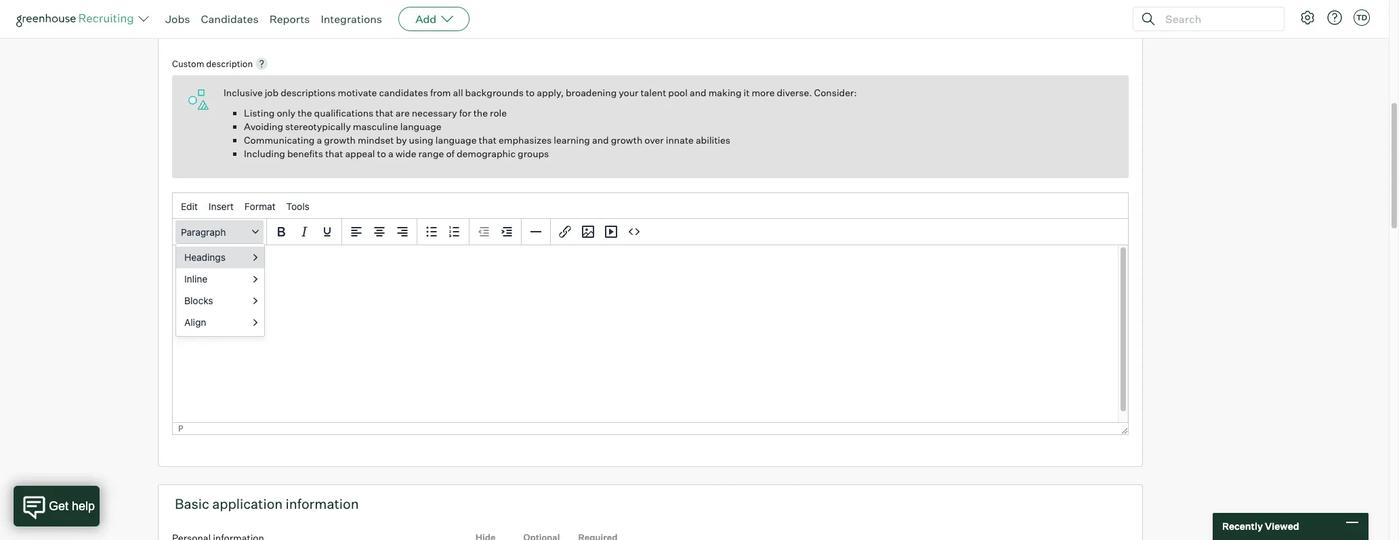 Task type: describe. For each thing, give the bounding box(es) containing it.
td
[[1357, 13, 1368, 22]]

candidates
[[201, 12, 259, 26]]

only
[[277, 107, 296, 119]]

for
[[459, 107, 472, 119]]

add
[[416, 12, 437, 26]]

groups
[[518, 148, 549, 159]]

1 growth from the left
[[324, 134, 356, 146]]

learning
[[554, 134, 590, 146]]

descriptions
[[281, 87, 336, 98]]

post description
[[175, 13, 278, 30]]

appeal
[[345, 148, 375, 159]]

jobs
[[165, 12, 190, 26]]

paragraph group
[[173, 218, 1129, 246]]

2 the from the left
[[474, 107, 488, 119]]

integrations link
[[321, 12, 382, 26]]

menu bar containing edit
[[173, 193, 1129, 220]]

insert
[[209, 200, 234, 212]]

tools button
[[281, 195, 315, 218]]

listing only the qualifications that are necessary for the role avoiding stereotypically masculine language communicating a growth mindset by using language that emphasizes learning and growth over innate abilities including benefits that appeal to a wide range of demographic groups
[[244, 107, 731, 159]]

inline
[[184, 273, 208, 285]]

including
[[244, 148, 285, 159]]

configure image
[[1300, 9, 1316, 26]]

recently viewed
[[1223, 521, 1300, 532]]

to inside listing only the qualifications that are necessary for the role avoiding stereotypically masculine language communicating a growth mindset by using language that emphasizes learning and growth over innate abilities including benefits that appeal to a wide range of demographic groups
[[377, 148, 386, 159]]

1 vertical spatial a
[[388, 148, 394, 159]]

recently
[[1223, 521, 1264, 532]]

1 horizontal spatial that
[[376, 107, 394, 119]]

2 growth from the left
[[611, 134, 643, 146]]

candidates link
[[201, 12, 259, 26]]

custom description
[[172, 58, 253, 69]]

inclusive job descriptions motivate candidates from all backgrounds to apply, broadening your talent pool and making it more diverse. consider:
[[224, 87, 857, 98]]

p button
[[178, 424, 183, 434]]

paragraph button
[[176, 220, 264, 243]]

inline menu item
[[176, 269, 264, 290]]

demographic
[[457, 148, 516, 159]]

resize image
[[1122, 428, 1129, 435]]

Search text field
[[1163, 9, 1272, 29]]

paragraph
[[181, 226, 226, 238]]

it
[[744, 87, 750, 98]]

td button
[[1352, 7, 1373, 28]]

align
[[184, 317, 206, 328]]

mindset
[[358, 134, 394, 146]]

description for post description
[[206, 13, 278, 30]]

information
[[286, 496, 359, 513]]

innate
[[666, 134, 694, 146]]

by
[[396, 134, 407, 146]]

making
[[709, 87, 742, 98]]

format
[[245, 200, 276, 212]]

pool
[[669, 87, 688, 98]]

diverse.
[[777, 87, 813, 98]]

2 toolbar from the left
[[342, 219, 418, 246]]

blocks menu item
[[176, 290, 264, 312]]

wide
[[396, 148, 417, 159]]

align menu item
[[176, 312, 264, 334]]

format button
[[239, 195, 281, 218]]

necessary
[[412, 107, 457, 119]]

3 toolbar from the left
[[418, 219, 470, 246]]

edit button
[[176, 195, 203, 218]]

communicating
[[244, 134, 315, 146]]



Task type: vqa. For each thing, say whether or not it's contained in the screenshot.
"role"
yes



Task type: locate. For each thing, give the bounding box(es) containing it.
1 vertical spatial description
[[206, 58, 253, 69]]

1 horizontal spatial a
[[388, 148, 394, 159]]

0 vertical spatial description
[[206, 13, 278, 30]]

your
[[619, 87, 639, 98]]

p
[[178, 424, 183, 434]]

over
[[645, 134, 664, 146]]

benefits
[[287, 148, 323, 159]]

custom
[[172, 58, 204, 69]]

0 horizontal spatial to
[[377, 148, 386, 159]]

to
[[526, 87, 535, 98], [377, 148, 386, 159]]

that left appeal at the top left
[[325, 148, 343, 159]]

0 horizontal spatial the
[[298, 107, 312, 119]]

0 vertical spatial and
[[690, 87, 707, 98]]

greenhouse recruiting image
[[16, 11, 138, 27]]

and right pool in the left top of the page
[[690, 87, 707, 98]]

language up of
[[436, 134, 477, 146]]

2 horizontal spatial that
[[479, 134, 497, 146]]

1 horizontal spatial the
[[474, 107, 488, 119]]

the right "for"
[[474, 107, 488, 119]]

more
[[752, 87, 775, 98]]

a down stereotypically
[[317, 134, 322, 146]]

td button
[[1354, 9, 1371, 26]]

qualifications
[[314, 107, 374, 119]]

application
[[212, 496, 283, 513]]

1 toolbar from the left
[[267, 219, 342, 246]]

1 vertical spatial to
[[377, 148, 386, 159]]

1 horizontal spatial growth
[[611, 134, 643, 146]]

menu bar
[[173, 193, 1129, 220]]

stereotypically
[[285, 121, 351, 132]]

post
[[175, 13, 203, 30]]

0 horizontal spatial that
[[325, 148, 343, 159]]

broadening
[[566, 87, 617, 98]]

the
[[298, 107, 312, 119], [474, 107, 488, 119]]

are
[[396, 107, 410, 119]]

headings
[[184, 252, 226, 263]]

0 horizontal spatial and
[[592, 134, 609, 146]]

that up "demographic" at left top
[[479, 134, 497, 146]]

using
[[409, 134, 434, 146]]

backgrounds
[[465, 87, 524, 98]]

reports
[[270, 12, 310, 26]]

4 toolbar from the left
[[470, 219, 522, 246]]

the right only
[[298, 107, 312, 119]]

0 vertical spatial that
[[376, 107, 394, 119]]

insert button
[[203, 195, 239, 218]]

and inside listing only the qualifications that are necessary for the role avoiding stereotypically masculine language communicating a growth mindset by using language that emphasizes learning and growth over innate abilities including benefits that appeal to a wide range of demographic groups
[[592, 134, 609, 146]]

description
[[206, 13, 278, 30], [206, 58, 253, 69]]

of
[[446, 148, 455, 159]]

and
[[690, 87, 707, 98], [592, 134, 609, 146]]

emphasizes
[[499, 134, 552, 146]]

0 vertical spatial language
[[400, 121, 442, 132]]

talent
[[641, 87, 667, 98]]

basic
[[175, 496, 209, 513]]

avoiding
[[244, 121, 283, 132]]

growth
[[324, 134, 356, 146], [611, 134, 643, 146]]

1 vertical spatial language
[[436, 134, 477, 146]]

abilities
[[696, 134, 731, 146]]

all
[[453, 87, 463, 98]]

edit
[[181, 200, 198, 212]]

integrations
[[321, 12, 382, 26]]

candidates
[[379, 87, 428, 98]]

toolbar
[[267, 219, 342, 246], [342, 219, 418, 246], [418, 219, 470, 246], [470, 219, 522, 246], [551, 219, 649, 246]]

reports link
[[270, 12, 310, 26]]

5 toolbar from the left
[[551, 219, 649, 246]]

0 horizontal spatial growth
[[324, 134, 356, 146]]

2 vertical spatial that
[[325, 148, 343, 159]]

language
[[400, 121, 442, 132], [436, 134, 477, 146]]

basic application information
[[175, 496, 359, 513]]

1 horizontal spatial to
[[526, 87, 535, 98]]

0 vertical spatial to
[[526, 87, 535, 98]]

from
[[430, 87, 451, 98]]

viewed
[[1266, 521, 1300, 532]]

masculine
[[353, 121, 398, 132]]

job
[[265, 87, 279, 98]]

to down mindset
[[377, 148, 386, 159]]

consider:
[[815, 87, 857, 98]]

0 vertical spatial a
[[317, 134, 322, 146]]

growth left 'over'
[[611, 134, 643, 146]]

description for custom description
[[206, 58, 253, 69]]

jobs link
[[165, 12, 190, 26]]

growth up appeal at the top left
[[324, 134, 356, 146]]

blocks
[[184, 295, 213, 307]]

to left apply,
[[526, 87, 535, 98]]

1 vertical spatial that
[[479, 134, 497, 146]]

language up using
[[400, 121, 442, 132]]

motivate
[[338, 87, 377, 98]]

a
[[317, 134, 322, 146], [388, 148, 394, 159]]

1 description from the top
[[206, 13, 278, 30]]

add button
[[399, 7, 470, 31]]

that
[[376, 107, 394, 119], [479, 134, 497, 146], [325, 148, 343, 159]]

2 description from the top
[[206, 58, 253, 69]]

role
[[490, 107, 507, 119]]

headings menu item
[[176, 247, 264, 269]]

a left 'wide'
[[388, 148, 394, 159]]

1 horizontal spatial and
[[690, 87, 707, 98]]

0 horizontal spatial a
[[317, 134, 322, 146]]

that up masculine
[[376, 107, 394, 119]]

inclusive
[[224, 87, 263, 98]]

1 vertical spatial and
[[592, 134, 609, 146]]

tools
[[286, 200, 310, 212]]

listing
[[244, 107, 275, 119]]

1 the from the left
[[298, 107, 312, 119]]

range
[[419, 148, 444, 159]]

apply,
[[537, 87, 564, 98]]

and right learning
[[592, 134, 609, 146]]

paragraph toolbar
[[173, 219, 267, 246]]



